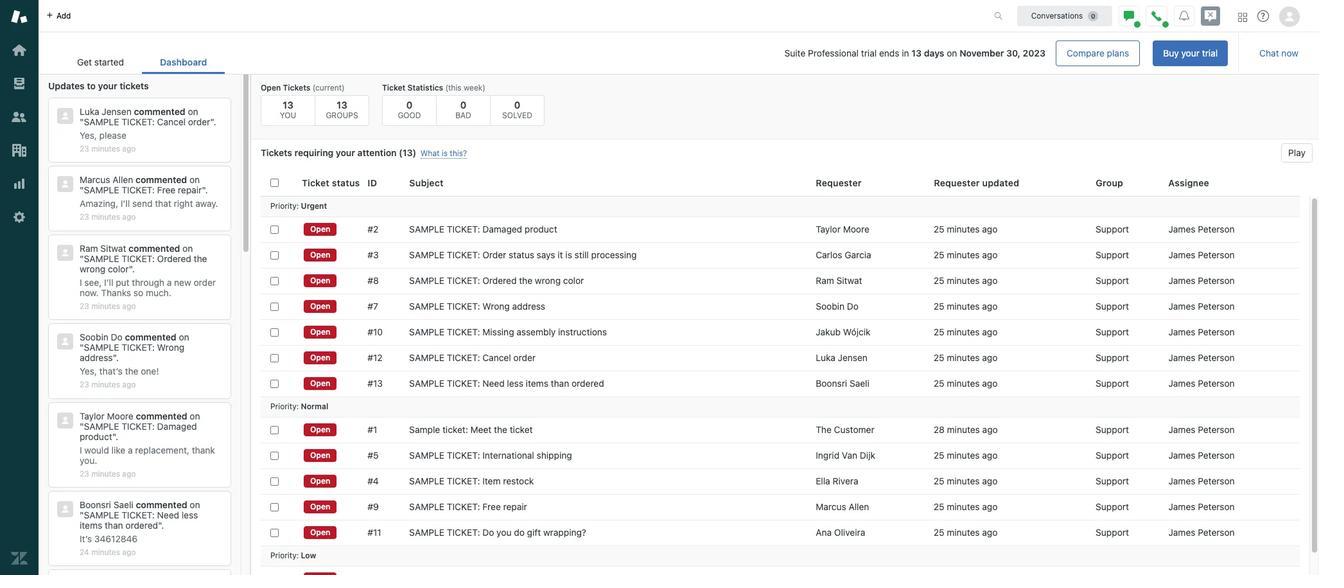 Task type: vqa. For each thing, say whether or not it's contained in the screenshot.
Soobin Do 25
yes



Task type: describe. For each thing, give the bounding box(es) containing it.
through
[[132, 277, 164, 288]]

button displays agent's chat status as online. image
[[1124, 11, 1135, 21]]

13 inside the 13 groups
[[337, 99, 348, 111]]

it
[[558, 249, 563, 260]]

peterson for boonsri saeli
[[1198, 378, 1235, 389]]

customer
[[834, 424, 875, 435]]

garcia
[[845, 249, 872, 260]]

dashboard
[[160, 57, 207, 67]]

moore for taylor moore
[[843, 224, 870, 235]]

van
[[842, 450, 858, 461]]

25 for jakub wójcik
[[934, 326, 945, 337]]

updates
[[48, 80, 85, 91]]

allen for marcus allen commented
[[113, 174, 133, 185]]

ingrid
[[816, 450, 840, 461]]

on " for soobin do
[[80, 332, 189, 353]]

2023
[[1023, 48, 1046, 58]]

peterson for taylor moore
[[1198, 224, 1235, 235]]

rivera
[[833, 475, 859, 486]]

ticket: up one!
[[122, 342, 155, 353]]

priority for priority : normal
[[270, 402, 297, 411]]

sample ticket: cancel order link
[[409, 352, 536, 364]]

sample ticket: order status says it is still processing
[[409, 249, 637, 260]]

section containing suite professional trial ends in
[[235, 40, 1229, 66]]

ticket: up "through"
[[122, 253, 155, 264]]

add
[[57, 11, 71, 20]]

25 for carlos garcia
[[934, 249, 945, 260]]

taylor moore
[[816, 224, 870, 235]]

your for updates to your tickets
[[98, 80, 117, 91]]

: for normal
[[297, 402, 299, 411]]

requester updated
[[934, 177, 1020, 188]]

buy your trial button
[[1153, 40, 1229, 66]]

1 vertical spatial damaged
[[157, 421, 197, 432]]

soobin for soobin do commented
[[80, 332, 108, 343]]

1 vertical spatial items
[[80, 520, 102, 531]]

" for marcus allen commented
[[80, 185, 84, 196]]

sample up would
[[84, 421, 119, 432]]

sample up 'please'
[[84, 116, 119, 127]]

boonsri saeli commented
[[80, 499, 187, 510]]

commented for taylor moore commented
[[136, 410, 187, 421]]

ella
[[816, 475, 831, 486]]

now
[[1282, 48, 1299, 58]]

james peterson for the customer
[[1169, 424, 1235, 435]]

james for ingrid van dijk
[[1169, 450, 1196, 461]]

gift
[[527, 527, 541, 538]]

get help image
[[1258, 10, 1270, 22]]

1 vertical spatial wrong
[[535, 275, 561, 286]]

open tickets (current)
[[261, 83, 345, 93]]

ago inside "i would like a replacement, thank you. 23 minutes ago"
[[122, 469, 136, 478]]

low
[[301, 551, 316, 560]]

shipping
[[537, 450, 572, 461]]

james for soobin do
[[1169, 301, 1196, 312]]

25 minutes ago for carlos garcia
[[934, 249, 998, 260]]

conversations
[[1032, 11, 1083, 20]]

james for ram sitwat
[[1169, 275, 1196, 286]]

new
[[174, 277, 191, 288]]

luka jensen
[[816, 352, 868, 363]]

peterson for marcus allen
[[1198, 501, 1235, 512]]

ticket: up send at the left top
[[122, 185, 155, 196]]

sample ticket: wrong address inside grid
[[409, 301, 546, 312]]

thank
[[192, 444, 215, 455]]

on " for taylor moore
[[80, 410, 200, 432]]

color inside sample ticket: ordered the wrong color
[[108, 263, 129, 274]]

#5
[[368, 450, 379, 461]]

13 you
[[280, 99, 296, 120]]

sitwat for ram sitwat commented
[[100, 243, 126, 254]]

on right days at the top of page
[[947, 48, 958, 58]]

add button
[[39, 0, 79, 31]]

peterson for ella rivera
[[1198, 475, 1235, 486]]

0 horizontal spatial wrong
[[80, 263, 106, 274]]

minutes inside the yes, please 23 minutes ago
[[91, 144, 120, 154]]

peterson for ingrid van dijk
[[1198, 450, 1235, 461]]

minutes inside amazing, i'll send that right away. 23 minutes ago
[[91, 212, 120, 222]]

jensen for luka jensen
[[838, 352, 868, 363]]

assembly
[[517, 326, 556, 337]]

james peterson for carlos garcia
[[1169, 249, 1235, 260]]

on for sample ticket: cancel order
[[188, 106, 198, 117]]

plans
[[1107, 48, 1130, 58]]

23 inside the yes, please 23 minutes ago
[[80, 144, 89, 154]]

requester for requester
[[816, 177, 862, 188]]

0 vertical spatial tickets
[[283, 83, 311, 93]]

sample ticket: need less items than ordered link
[[409, 378, 604, 389]]

updates to your tickets
[[48, 80, 149, 91]]

sample ticket: do you do gift wrapping?
[[409, 527, 587, 538]]

james for ella rivera
[[1169, 475, 1196, 486]]

customers image
[[11, 109, 28, 125]]

1 horizontal spatial status
[[509, 249, 535, 260]]

the inside sample ticket: ordered the wrong color
[[194, 253, 207, 264]]

james peterson for luka jensen
[[1169, 352, 1235, 363]]

group
[[1096, 177, 1124, 188]]

admin image
[[11, 209, 28, 226]]

chat now
[[1260, 48, 1299, 58]]

buy your trial
[[1164, 48, 1218, 58]]

the inside yes, that's the one! 23 minutes ago
[[125, 366, 138, 377]]

13 left what
[[403, 147, 413, 158]]

compare plans button
[[1056, 40, 1141, 66]]

soobin do
[[816, 301, 859, 312]]

1 horizontal spatial items
[[526, 378, 549, 389]]

free for sample ticket: free repair
[[483, 501, 501, 512]]

#7
[[368, 301, 378, 312]]

" for taylor moore commented
[[80, 421, 84, 432]]

ticket:
[[443, 424, 468, 435]]

support for boonsri saeli
[[1096, 378, 1130, 389]]

sample right #3
[[409, 249, 445, 260]]

0 horizontal spatial sample ticket: wrong address
[[80, 342, 184, 363]]

sample right #10
[[409, 326, 445, 337]]

#2
[[368, 224, 379, 235]]

minutes inside yes, that's the one! 23 minutes ago
[[91, 380, 120, 390]]

sample up 34612846
[[84, 510, 119, 520]]

#11
[[368, 527, 382, 538]]

25 for ana oliveira
[[934, 527, 945, 538]]

ana oliveira
[[816, 527, 866, 538]]

meet
[[471, 424, 492, 435]]

order for sample ticket: cancel order ".
[[188, 116, 210, 127]]

1 vertical spatial sample ticket: damaged product
[[80, 421, 197, 442]]

jakub wójcik
[[816, 326, 871, 337]]

do inside "link"
[[483, 527, 494, 538]]

sample down sample on the bottom left of page
[[409, 450, 445, 461]]

support for ana oliveira
[[1096, 527, 1130, 538]]

13 right in at the top right of the page
[[912, 48, 922, 58]]

address inside grid
[[512, 301, 546, 312]]

marcus for marcus allen commented
[[80, 174, 110, 185]]

1 vertical spatial wrong
[[157, 342, 184, 353]]

0 horizontal spatial ordered
[[126, 520, 158, 531]]

taylor for taylor moore
[[816, 224, 841, 235]]

this?
[[450, 148, 467, 158]]

bad
[[456, 111, 472, 120]]

product inside "link"
[[525, 224, 557, 235]]

34612846
[[94, 533, 138, 544]]

james peterson for taylor moore
[[1169, 224, 1235, 235]]

23 inside yes, that's the one! 23 minutes ago
[[80, 380, 89, 390]]

commented for ram sitwat commented
[[129, 243, 180, 254]]

you.
[[80, 455, 97, 466]]

play button
[[1282, 143, 1313, 163]]

support for carlos garcia
[[1096, 249, 1130, 260]]

carlos garcia
[[816, 249, 872, 260]]

zendesk image
[[11, 550, 28, 567]]

0 horizontal spatial than
[[105, 520, 123, 531]]

25 for ram sitwat
[[934, 275, 945, 286]]

ram for ram sitwat commented
[[80, 243, 98, 254]]

free for sample ticket: free repair ".
[[157, 185, 176, 196]]

boonsri saeli
[[816, 378, 870, 389]]

is inside tickets requiring your attention ( 13 ) what is this?
[[442, 148, 448, 158]]

#3
[[368, 249, 379, 260]]

ella rivera
[[816, 475, 859, 486]]

repair for sample ticket: free repair ".
[[178, 185, 202, 196]]

#12
[[368, 352, 383, 363]]

support for marcus allen
[[1096, 501, 1130, 512]]

sample right #8
[[409, 275, 445, 286]]

reporting image
[[11, 175, 28, 192]]

james peterson for boonsri saeli
[[1169, 378, 1235, 389]]

now.
[[80, 287, 99, 298]]

soobin do commented
[[80, 332, 176, 343]]

order inside i see, i'll put through a new order now. thanks so much. 23 minutes ago
[[194, 277, 216, 288]]

open for #4
[[310, 476, 331, 486]]

zendesk support image
[[11, 8, 28, 25]]

25 for luka jensen
[[934, 352, 945, 363]]

solved
[[502, 111, 533, 120]]

jakub
[[816, 326, 841, 337]]

25 for taylor moore
[[934, 224, 945, 235]]

minutes inside i see, i'll put through a new order now. thanks so much. 23 minutes ago
[[91, 301, 120, 311]]

on for sample ticket: ordered the wrong color
[[183, 243, 193, 254]]

minutes inside it's 34612846 24 minutes ago
[[91, 547, 120, 557]]

on for sample ticket: need less items than ordered
[[190, 499, 200, 510]]

ticket for ticket status
[[302, 177, 330, 188]]

0 horizontal spatial status
[[332, 177, 360, 188]]

to
[[87, 80, 96, 91]]

requiring
[[295, 147, 334, 158]]

i for i would like a replacement, thank you.
[[80, 444, 82, 455]]

chat
[[1260, 48, 1280, 58]]

sample right #7
[[409, 301, 445, 312]]

1 vertical spatial tickets
[[261, 147, 292, 158]]

yes, that's the one! 23 minutes ago
[[80, 366, 159, 390]]

25 minutes ago for ram sitwat
[[934, 275, 998, 286]]

thanks
[[101, 287, 131, 298]]

sample ticket: international shipping
[[409, 450, 572, 461]]

zendesk products image
[[1239, 13, 1248, 22]]

" for ram sitwat commented
[[80, 253, 84, 264]]

taylor moore commented
[[80, 410, 187, 421]]

ana
[[816, 527, 832, 538]]

restock
[[503, 475, 534, 486]]

sitwat for ram sitwat
[[837, 275, 863, 286]]

open for #12
[[310, 353, 331, 362]]

0 horizontal spatial sample ticket: need less items than ordered
[[80, 510, 198, 531]]

the down sample ticket: order status says it is still processing link
[[519, 275, 533, 286]]

" for boonsri saeli commented
[[80, 510, 84, 520]]

on " for boonsri saeli
[[80, 499, 200, 520]]

#9
[[368, 501, 379, 512]]

notifications image
[[1180, 11, 1190, 21]]

0 horizontal spatial address
[[80, 352, 113, 363]]

do
[[514, 527, 525, 538]]

marcus for marcus allen
[[816, 501, 847, 512]]

allen for marcus allen
[[849, 501, 870, 512]]

0 horizontal spatial need
[[157, 510, 179, 520]]

0 vertical spatial than
[[551, 378, 569, 389]]

#1
[[368, 424, 377, 435]]

yes, for yes, please
[[80, 130, 97, 141]]

marcus allen
[[816, 501, 870, 512]]

marcus allen commented
[[80, 174, 187, 185]]

you
[[497, 527, 512, 538]]

#13
[[368, 378, 383, 389]]

ticket: inside "sample ticket: need less items than ordered" link
[[447, 378, 480, 389]]

#10
[[368, 326, 383, 337]]

week)
[[464, 83, 486, 93]]

November 30, 2023 text field
[[960, 48, 1046, 58]]

25 minutes ago for luka jensen
[[934, 352, 998, 363]]

james for ana oliveira
[[1169, 527, 1196, 538]]

priority : urgent
[[270, 201, 327, 211]]

amazing,
[[80, 198, 118, 209]]

less inside grid
[[507, 378, 524, 389]]

jensen for luka jensen commented
[[102, 106, 132, 117]]

a inside "i would like a replacement, thank you. 23 minutes ago"
[[128, 444, 133, 455]]

minutes inside "i would like a replacement, thank you. 23 minutes ago"
[[91, 469, 120, 478]]

do for soobin do
[[847, 301, 859, 312]]



Task type: locate. For each thing, give the bounding box(es) containing it.
free
[[157, 185, 176, 196], [483, 501, 501, 512]]

3 0 from the left
[[514, 99, 521, 111]]

1 horizontal spatial do
[[483, 527, 494, 538]]

i'll inside i see, i'll put through a new order now. thanks so much. 23 minutes ago
[[104, 277, 113, 288]]

10 25 from the top
[[934, 501, 945, 512]]

marcus down ella rivera
[[816, 501, 847, 512]]

grid
[[251, 170, 1320, 575]]

7 james from the top
[[1169, 378, 1196, 389]]

0 vertical spatial allen
[[113, 174, 133, 185]]

2 yes, from the top
[[80, 366, 97, 377]]

1 horizontal spatial boonsri
[[816, 378, 848, 389]]

open for #8
[[310, 276, 331, 285]]

ago inside it's 34612846 24 minutes ago
[[122, 547, 136, 557]]

support for ram sitwat
[[1096, 275, 1130, 286]]

commented for marcus allen commented
[[136, 174, 187, 185]]

boonsri for boonsri saeli
[[816, 378, 848, 389]]

support for the customer
[[1096, 424, 1130, 435]]

12 james peterson from the top
[[1169, 527, 1235, 538]]

1 support from the top
[[1096, 224, 1130, 235]]

on " for luka jensen
[[80, 106, 198, 127]]

sample ticket: wrong address link
[[409, 301, 546, 312]]

saeli down the luka jensen
[[850, 378, 870, 389]]

items up ticket on the left bottom of page
[[526, 378, 549, 389]]

away.
[[195, 198, 218, 209]]

moore up garcia
[[843, 224, 870, 235]]

0 horizontal spatial damaged
[[157, 421, 197, 432]]

1 horizontal spatial than
[[551, 378, 569, 389]]

boonsri down the luka jensen
[[816, 378, 848, 389]]

it's 34612846 24 minutes ago
[[80, 533, 138, 557]]

james peterson for jakub wójcik
[[1169, 326, 1235, 337]]

sample inside sample ticket: ordered the wrong color
[[84, 253, 119, 264]]

6 " from the top
[[80, 510, 84, 520]]

2 on " from the top
[[80, 174, 200, 196]]

25 for soobin do
[[934, 301, 945, 312]]

do for soobin do commented
[[111, 332, 123, 343]]

0 horizontal spatial luka
[[80, 106, 99, 117]]

do up "wójcik"
[[847, 301, 859, 312]]

2 i from the top
[[80, 444, 82, 455]]

7 support from the top
[[1096, 378, 1130, 389]]

zendesk chat image
[[1201, 6, 1221, 26]]

sample ticket: damaged product up like
[[80, 421, 197, 442]]

2 peterson from the top
[[1198, 249, 1235, 260]]

0 horizontal spatial your
[[98, 80, 117, 91]]

10 james from the top
[[1169, 475, 1196, 486]]

25 minutes ago for taylor moore
[[934, 224, 998, 235]]

7 james peterson from the top
[[1169, 378, 1235, 389]]

3 25 from the top
[[934, 275, 945, 286]]

0 inside 0 bad
[[460, 99, 467, 111]]

0 vertical spatial wrong
[[80, 263, 106, 274]]

luka for luka jensen
[[816, 352, 836, 363]]

25 for marcus allen
[[934, 501, 945, 512]]

". for ram sitwat commented
[[129, 263, 135, 274]]

3 james from the top
[[1169, 275, 1196, 286]]

0 vertical spatial ticket
[[382, 83, 406, 93]]

sitwat up 'put'
[[100, 243, 126, 254]]

so
[[134, 287, 143, 298]]

2 vertical spatial :
[[297, 551, 299, 560]]

12 peterson from the top
[[1198, 527, 1235, 538]]

ticket: up like
[[122, 421, 155, 432]]

0 vertical spatial ordered
[[572, 378, 604, 389]]

support for soobin do
[[1096, 301, 1130, 312]]

sample down sample ticket: free repair link
[[409, 527, 445, 538]]

28
[[934, 424, 945, 435]]

1 horizontal spatial product
[[525, 224, 557, 235]]

soobin for soobin do
[[816, 301, 845, 312]]

1 yes, from the top
[[80, 130, 97, 141]]

than up 34612846
[[105, 520, 123, 531]]

: left urgent
[[297, 201, 299, 211]]

updated
[[983, 177, 1020, 188]]

ticket: up sample ticket: cancel order
[[447, 326, 480, 337]]

organizations image
[[11, 142, 28, 159]]

0 vertical spatial ordered
[[157, 253, 191, 264]]

conversations button
[[1018, 5, 1113, 26]]

commented up that
[[136, 174, 187, 185]]

1 horizontal spatial color
[[563, 275, 584, 286]]

priority left low
[[270, 551, 297, 560]]

i would like a replacement, thank you. 23 minutes ago
[[80, 444, 215, 478]]

0 horizontal spatial wrong
[[157, 342, 184, 353]]

8 james peterson from the top
[[1169, 424, 1235, 435]]

james peterson for ella rivera
[[1169, 475, 1235, 486]]

like
[[112, 444, 125, 455]]

ticket: up sample ticket: wrong address link
[[447, 275, 480, 286]]

sample up sample ticket: free repair
[[409, 475, 445, 486]]

ram down carlos
[[816, 275, 835, 286]]

address
[[512, 301, 546, 312], [80, 352, 113, 363]]

jensen up 'please'
[[102, 106, 132, 117]]

i'll inside amazing, i'll send that right away. 23 minutes ago
[[121, 198, 130, 209]]

yes, inside yes, that's the one! 23 minutes ago
[[80, 366, 97, 377]]

james peterson for ingrid van dijk
[[1169, 450, 1235, 461]]

0 vertical spatial is
[[442, 148, 448, 158]]

1 priority from the top
[[270, 201, 297, 211]]

ago inside the yes, please 23 minutes ago
[[122, 144, 136, 154]]

color up 'put'
[[108, 263, 129, 274]]

9 james from the top
[[1169, 450, 1196, 461]]

ticket
[[510, 424, 533, 435]]

sample ticket: ordered the wrong color up "through"
[[80, 253, 207, 274]]

2 : from the top
[[297, 402, 299, 411]]

ticket: inside sample ticket: item restock "link"
[[447, 475, 480, 486]]

1 vertical spatial sample ticket: ordered the wrong color
[[409, 275, 584, 286]]

what
[[421, 148, 440, 158]]

13 inside 13 you
[[283, 99, 294, 111]]

boonsri for boonsri saeli commented
[[80, 499, 111, 510]]

sample ticket: need less items than ordered down sample ticket: cancel order link
[[409, 378, 604, 389]]

peterson for carlos garcia
[[1198, 249, 1235, 260]]

need down sample ticket: cancel order link
[[483, 378, 505, 389]]

1 vertical spatial is
[[566, 249, 572, 260]]

get started tab
[[59, 50, 142, 74]]

0 vertical spatial sample ticket: ordered the wrong color
[[80, 253, 207, 274]]

priority for priority : low
[[270, 551, 297, 560]]

tab list containing get started
[[59, 50, 225, 74]]

11 25 minutes ago from the top
[[934, 527, 998, 538]]

sample down sample ticket: item restock "link"
[[409, 501, 445, 512]]

open for #11
[[310, 528, 331, 537]]

damaged inside "link"
[[483, 224, 522, 235]]

2 23 from the top
[[80, 212, 89, 222]]

1 vertical spatial i
[[80, 444, 82, 455]]

i'll left send at the left top
[[121, 198, 130, 209]]

sample up that's at the bottom left of the page
[[84, 342, 119, 353]]

it's
[[80, 533, 92, 544]]

ticket: inside sample ticket: order status says it is still processing link
[[447, 249, 480, 260]]

need inside "sample ticket: need less items than ordered" link
[[483, 378, 505, 389]]

trial for your
[[1203, 48, 1218, 58]]

ago inside i see, i'll put through a new order now. thanks so much. 23 minutes ago
[[122, 301, 136, 311]]

grid containing ticket status
[[251, 170, 1320, 575]]

i inside i see, i'll put through a new order now. thanks so much. 23 minutes ago
[[80, 277, 82, 288]]

2 trial from the left
[[1203, 48, 1218, 58]]

yes, inside the yes, please 23 minutes ago
[[80, 130, 97, 141]]

allen up send at the left top
[[113, 174, 133, 185]]

3 : from the top
[[297, 551, 299, 560]]

chat now button
[[1250, 40, 1309, 66]]

peterson for soobin do
[[1198, 301, 1235, 312]]

: left the normal
[[297, 402, 299, 411]]

6 25 from the top
[[934, 352, 945, 363]]

1 horizontal spatial ordered
[[483, 275, 517, 286]]

days
[[924, 48, 945, 58]]

1 vertical spatial moore
[[107, 410, 133, 421]]

2 horizontal spatial 0
[[514, 99, 521, 111]]

james for taylor moore
[[1169, 224, 1196, 235]]

i for i see, i'll put through a new order now. thanks so much.
[[80, 277, 82, 288]]

wrong down sample ticket: ordered the wrong color link
[[483, 301, 510, 312]]

1 23 from the top
[[80, 144, 89, 154]]

cancel down missing
[[483, 352, 511, 363]]

5 25 minutes ago from the top
[[934, 326, 998, 337]]

ticket
[[382, 83, 406, 93], [302, 177, 330, 188]]

2 james peterson from the top
[[1169, 249, 1235, 260]]

ticket: up sample ticket: free repair
[[447, 475, 480, 486]]

sample
[[409, 424, 440, 435]]

saeli up 34612846
[[114, 499, 133, 510]]

12 james from the top
[[1169, 527, 1196, 538]]

11 25 from the top
[[934, 527, 945, 538]]

1 horizontal spatial free
[[483, 501, 501, 512]]

0 for 0 solved
[[514, 99, 521, 111]]

a
[[167, 277, 172, 288], [128, 444, 133, 455]]

ticket: down sample ticket: ordered the wrong color link
[[447, 301, 480, 312]]

1 vertical spatial ordered
[[483, 275, 517, 286]]

0 horizontal spatial product
[[80, 431, 112, 442]]

1 vertical spatial taylor
[[80, 410, 105, 421]]

2 25 minutes ago from the top
[[934, 249, 998, 260]]

allen up oliveira at bottom
[[849, 501, 870, 512]]

amazing, i'll send that right away. 23 minutes ago
[[80, 198, 218, 222]]

0 vertical spatial luka
[[80, 106, 99, 117]]

yes, left 'please'
[[80, 130, 97, 141]]

james for luka jensen
[[1169, 352, 1196, 363]]

1 vertical spatial color
[[563, 275, 584, 286]]

in
[[902, 48, 910, 58]]

suite professional trial ends in 13 days on november 30, 2023
[[785, 48, 1046, 58]]

trial for professional
[[861, 48, 877, 58]]

assignee
[[1169, 177, 1210, 188]]

sample ticket: international shipping link
[[409, 450, 572, 461]]

do
[[847, 301, 859, 312], [111, 332, 123, 343], [483, 527, 494, 538]]

1 25 minutes ago from the top
[[934, 224, 998, 235]]

11 support from the top
[[1096, 501, 1130, 512]]

ticket: up "sample ticket: need less items than ordered" link
[[447, 352, 480, 363]]

: for low
[[297, 551, 299, 560]]

0 horizontal spatial sample ticket: damaged product
[[80, 421, 197, 442]]

ticket: down sample ticket: item restock "link"
[[447, 501, 480, 512]]

sample up sample on the bottom left of page
[[409, 378, 445, 389]]

2 0 from the left
[[460, 99, 467, 111]]

support for jakub wójcik
[[1096, 326, 1130, 337]]

that
[[155, 198, 171, 209]]

luka for luka jensen commented
[[80, 106, 99, 117]]

color down still
[[563, 275, 584, 286]]

11 james peterson from the top
[[1169, 501, 1235, 512]]

1 i from the top
[[80, 277, 82, 288]]

#4
[[368, 475, 379, 486]]

4 23 from the top
[[80, 380, 89, 390]]

4 james from the top
[[1169, 301, 1196, 312]]

your inside buy your trial button
[[1182, 48, 1200, 58]]

is right the it
[[566, 249, 572, 260]]

damaged up order
[[483, 224, 522, 235]]

0 vertical spatial sample ticket: damaged product
[[409, 224, 557, 235]]

1 " from the top
[[80, 116, 84, 127]]

6 support from the top
[[1096, 352, 1130, 363]]

None checkbox
[[270, 225, 279, 234], [270, 251, 279, 259], [270, 426, 279, 434], [270, 451, 279, 460], [270, 477, 279, 485], [270, 503, 279, 511], [270, 225, 279, 234], [270, 251, 279, 259], [270, 426, 279, 434], [270, 451, 279, 460], [270, 477, 279, 485], [270, 503, 279, 511]]

ordered down instructions
[[572, 378, 604, 389]]

tab list
[[59, 50, 225, 74]]

25 minutes ago for jakub wójcik
[[934, 326, 998, 337]]

0 vertical spatial marcus
[[80, 174, 110, 185]]

3 on " from the top
[[80, 243, 193, 264]]

1 vertical spatial ordered
[[126, 520, 158, 531]]

5 james peterson from the top
[[1169, 326, 1235, 337]]

sample down the "subject"
[[409, 224, 445, 235]]

0 down statistics at the left of page
[[406, 99, 413, 111]]

peterson for ram sitwat
[[1198, 275, 1235, 286]]

25 for boonsri saeli
[[934, 378, 945, 389]]

dijk
[[860, 450, 876, 461]]

id
[[368, 177, 377, 188]]

on down dashboard at the left top of the page
[[188, 106, 198, 117]]

6 25 minutes ago from the top
[[934, 352, 998, 363]]

1 requester from the left
[[816, 177, 862, 188]]

sample ticket: ordered the wrong color
[[80, 253, 207, 274], [409, 275, 584, 286]]

tickets up 13 you
[[283, 83, 311, 93]]

repair for sample ticket: free repair
[[503, 501, 527, 512]]

you
[[280, 111, 296, 120]]

order
[[483, 249, 507, 260]]

cancel down dashboard at the left top of the page
[[157, 116, 186, 127]]

on " up 34612846
[[80, 499, 200, 520]]

0 horizontal spatial repair
[[178, 185, 202, 196]]

1 horizontal spatial jensen
[[838, 352, 868, 363]]

6 james peterson from the top
[[1169, 352, 1235, 363]]

1 vertical spatial a
[[128, 444, 133, 455]]

sample ticket: damaged product inside grid
[[409, 224, 557, 235]]

1 horizontal spatial address
[[512, 301, 546, 312]]

0 vertical spatial :
[[297, 201, 299, 211]]

on " up one!
[[80, 332, 189, 353]]

groups
[[326, 111, 358, 120]]

cancel
[[157, 116, 186, 127], [483, 352, 511, 363]]

9 25 minutes ago from the top
[[934, 475, 998, 486]]

2 25 from the top
[[934, 249, 945, 260]]

support for ingrid van dijk
[[1096, 450, 1130, 461]]

views image
[[11, 75, 28, 92]]

10 25 minutes ago from the top
[[934, 501, 998, 512]]

0 good
[[398, 99, 421, 120]]

on "
[[80, 106, 198, 127], [80, 174, 200, 196], [80, 243, 193, 264], [80, 332, 189, 353], [80, 410, 200, 432], [80, 499, 200, 520]]

1 vertical spatial ticket
[[302, 177, 330, 188]]

(
[[399, 147, 403, 158]]

on " down tickets
[[80, 106, 198, 127]]

1 trial from the left
[[861, 48, 877, 58]]

ordered up new
[[157, 253, 191, 264]]

3 priority from the top
[[270, 551, 297, 560]]

8 support from the top
[[1096, 424, 1130, 435]]

1 horizontal spatial moore
[[843, 224, 870, 235]]

1 vertical spatial do
[[111, 332, 123, 343]]

0 horizontal spatial do
[[111, 332, 123, 343]]

2 priority from the top
[[270, 402, 297, 411]]

8 25 minutes ago from the top
[[934, 450, 998, 461]]

ticket: inside sample ticket: damaged product "link"
[[447, 224, 480, 235]]

a inside i see, i'll put through a new order now. thanks so much. 23 minutes ago
[[167, 277, 172, 288]]

1 vertical spatial i'll
[[104, 277, 113, 288]]

your right requiring
[[336, 147, 355, 158]]

23 down now.
[[80, 301, 89, 311]]

1 vertical spatial sitwat
[[837, 275, 863, 286]]

get started image
[[11, 42, 28, 58]]

sample ticket: missing assembly instructions link
[[409, 326, 607, 338]]

1 james from the top
[[1169, 224, 1196, 235]]

1 vertical spatial sample ticket: wrong address
[[80, 342, 184, 363]]

order down assembly
[[514, 352, 536, 363]]

commented for soobin do commented
[[125, 332, 176, 343]]

23 inside "i would like a replacement, thank you. 23 minutes ago"
[[80, 469, 89, 478]]

0 vertical spatial repair
[[178, 185, 202, 196]]

on " for marcus allen
[[80, 174, 200, 196]]

yes, please 23 minutes ago
[[80, 130, 136, 154]]

section
[[235, 40, 1229, 66]]

james peterson for soobin do
[[1169, 301, 1235, 312]]

1 horizontal spatial less
[[507, 378, 524, 389]]

9 peterson from the top
[[1198, 450, 1235, 461]]

ticket: inside sample ticket: international shipping "link"
[[447, 450, 480, 461]]

None checkbox
[[270, 277, 279, 285], [270, 302, 279, 311], [270, 328, 279, 336], [270, 354, 279, 362], [270, 379, 279, 388], [270, 528, 279, 537], [270, 277, 279, 285], [270, 302, 279, 311], [270, 328, 279, 336], [270, 354, 279, 362], [270, 379, 279, 388], [270, 528, 279, 537]]

color
[[108, 263, 129, 274], [563, 275, 584, 286]]

ram
[[80, 243, 98, 254], [816, 275, 835, 286]]

10 support from the top
[[1096, 475, 1130, 486]]

on for sample ticket: wrong address
[[179, 332, 189, 343]]

open for #2
[[310, 224, 331, 234]]

1 vertical spatial status
[[509, 249, 535, 260]]

on up new
[[183, 243, 193, 254]]

0 horizontal spatial less
[[182, 510, 198, 520]]

4 support from the top
[[1096, 301, 1130, 312]]

ticket: inside sample ticket: free repair link
[[447, 501, 480, 512]]

ordered
[[157, 253, 191, 264], [483, 275, 517, 286]]

8 25 from the top
[[934, 450, 945, 461]]

0 horizontal spatial is
[[442, 148, 448, 158]]

ordered down order
[[483, 275, 517, 286]]

" up amazing,
[[80, 185, 84, 196]]

commented for boonsri saeli commented
[[136, 499, 187, 510]]

ticket: inside sample ticket: missing assembly instructions link
[[447, 326, 480, 337]]

1 horizontal spatial is
[[566, 249, 572, 260]]

do left you
[[483, 527, 494, 538]]

saeli
[[850, 378, 870, 389], [114, 499, 133, 510]]

priority down select all tickets "option"
[[270, 201, 297, 211]]

ago inside yes, that's the one! 23 minutes ago
[[122, 380, 136, 390]]

the down away.
[[194, 253, 207, 264]]

ticket: up 'please'
[[122, 116, 155, 127]]

1 horizontal spatial damaged
[[483, 224, 522, 235]]

luka
[[80, 106, 99, 117], [816, 352, 836, 363]]

1 vertical spatial than
[[105, 520, 123, 531]]

says
[[537, 249, 556, 260]]

11 peterson from the top
[[1198, 501, 1235, 512]]

2 requester from the left
[[934, 177, 980, 188]]

peterson
[[1198, 224, 1235, 235], [1198, 249, 1235, 260], [1198, 275, 1235, 286], [1198, 301, 1235, 312], [1198, 326, 1235, 337], [1198, 352, 1235, 363], [1198, 378, 1235, 389], [1198, 424, 1235, 435], [1198, 450, 1235, 461], [1198, 475, 1235, 486], [1198, 501, 1235, 512], [1198, 527, 1235, 538]]

1 horizontal spatial saeli
[[850, 378, 870, 389]]

open for #3
[[310, 250, 331, 260]]

1 horizontal spatial 0
[[460, 99, 467, 111]]

1 horizontal spatial sitwat
[[837, 275, 863, 286]]

#8
[[368, 275, 379, 286]]

still
[[575, 249, 589, 260]]

i left would
[[80, 444, 82, 455]]

2 vertical spatial your
[[336, 147, 355, 158]]

0 horizontal spatial saeli
[[114, 499, 133, 510]]

tickets
[[120, 80, 149, 91]]

5 peterson from the top
[[1198, 326, 1235, 337]]

sample ticket: ordered the wrong color link
[[409, 275, 584, 287]]

sample ticket: need less items than ordered
[[409, 378, 604, 389], [80, 510, 198, 531]]

0 horizontal spatial cancel
[[157, 116, 186, 127]]

james peterson for marcus allen
[[1169, 501, 1235, 512]]

open for #13
[[310, 378, 331, 388]]

0 vertical spatial jensen
[[102, 106, 132, 117]]

requester for requester updated
[[934, 177, 980, 188]]

4 james peterson from the top
[[1169, 301, 1235, 312]]

4 peterson from the top
[[1198, 301, 1235, 312]]

your
[[1182, 48, 1200, 58], [98, 80, 117, 91], [336, 147, 355, 158]]

1 horizontal spatial soobin
[[816, 301, 845, 312]]

23 inside i see, i'll put through a new order now. thanks so much. 23 minutes ago
[[80, 301, 89, 311]]

luka down to
[[80, 106, 99, 117]]

25 for ingrid van dijk
[[934, 450, 945, 461]]

professional
[[808, 48, 859, 58]]

9 25 from the top
[[934, 475, 945, 486]]

please
[[99, 130, 127, 141]]

wrong
[[483, 301, 510, 312], [157, 342, 184, 353]]

1 james peterson from the top
[[1169, 224, 1235, 235]]

less inside sample ticket: need less items than ordered
[[182, 510, 198, 520]]

0 horizontal spatial marcus
[[80, 174, 110, 185]]

2 " from the top
[[80, 185, 84, 196]]

ticket: up 34612846
[[122, 510, 155, 520]]

0 horizontal spatial allen
[[113, 174, 133, 185]]

2 vertical spatial order
[[514, 352, 536, 363]]

status left id
[[332, 177, 360, 188]]

trial left ends
[[861, 48, 877, 58]]

0 for 0 bad
[[460, 99, 467, 111]]

suite
[[785, 48, 806, 58]]

: left low
[[297, 551, 299, 560]]

requester left updated at top right
[[934, 177, 980, 188]]

0 vertical spatial yes,
[[80, 130, 97, 141]]

3 25 minutes ago from the top
[[934, 275, 998, 286]]

1 vertical spatial address
[[80, 352, 113, 363]]

1 horizontal spatial ordered
[[572, 378, 604, 389]]

ticket: inside sample ticket: cancel order link
[[447, 352, 480, 363]]

1 on " from the top
[[80, 106, 198, 127]]

i inside "i would like a replacement, thank you. 23 minutes ago"
[[80, 444, 82, 455]]

8 peterson from the top
[[1198, 424, 1235, 435]]

open for #10
[[310, 327, 331, 337]]

do up that's at the bottom left of the page
[[111, 332, 123, 343]]

9 support from the top
[[1096, 450, 1130, 461]]

0 vertical spatial order
[[188, 116, 210, 127]]

0 vertical spatial taylor
[[816, 224, 841, 235]]

1 vertical spatial ram
[[816, 275, 835, 286]]

2 horizontal spatial do
[[847, 301, 859, 312]]

soobin up that's at the bottom left of the page
[[80, 332, 108, 343]]

need down "i would like a replacement, thank you. 23 minutes ago"
[[157, 510, 179, 520]]

compare plans
[[1067, 48, 1130, 58]]

" up now.
[[80, 253, 84, 264]]

support for luka jensen
[[1096, 352, 1130, 363]]

ram for ram sitwat
[[816, 275, 835, 286]]

wrong up see,
[[80, 263, 106, 274]]

your right "buy"
[[1182, 48, 1200, 58]]

1 vertical spatial need
[[157, 510, 179, 520]]

support for ella rivera
[[1096, 475, 1130, 486]]

sample ticket: meet the ticket
[[409, 424, 533, 435]]

wrong up one!
[[157, 342, 184, 353]]

25 for ella rivera
[[934, 475, 945, 486]]

3 james peterson from the top
[[1169, 275, 1235, 286]]

2 james from the top
[[1169, 249, 1196, 260]]

1 vertical spatial sample ticket: need less items than ordered
[[80, 510, 198, 531]]

0 vertical spatial need
[[483, 378, 505, 389]]

peterson for the customer
[[1198, 424, 1235, 435]]

peterson for luka jensen
[[1198, 352, 1235, 363]]

3 support from the top
[[1096, 275, 1130, 286]]

0 vertical spatial damaged
[[483, 224, 522, 235]]

play
[[1289, 147, 1306, 158]]

the right meet
[[494, 424, 508, 435]]

james for marcus allen
[[1169, 501, 1196, 512]]

23 up taylor moore commented
[[80, 380, 89, 390]]

6 james from the top
[[1169, 352, 1196, 363]]

5 " from the top
[[80, 421, 84, 432]]

on for sample ticket: damaged product
[[190, 410, 200, 421]]

6 peterson from the top
[[1198, 352, 1235, 363]]

25 minutes ago
[[934, 224, 998, 235], [934, 249, 998, 260], [934, 275, 998, 286], [934, 301, 998, 312], [934, 326, 998, 337], [934, 352, 998, 363], [934, 378, 998, 389], [934, 450, 998, 461], [934, 475, 998, 486], [934, 501, 998, 512], [934, 527, 998, 538]]

7 25 from the top
[[934, 378, 945, 389]]

1 horizontal spatial ticket
[[382, 83, 406, 93]]

5 on " from the top
[[80, 410, 200, 432]]

tickets requiring your attention ( 13 ) what is this?
[[261, 147, 467, 158]]

0 horizontal spatial items
[[80, 520, 102, 531]]

10 peterson from the top
[[1198, 475, 1235, 486]]

ticket: inside sample ticket: wrong address link
[[447, 301, 480, 312]]

0 vertical spatial less
[[507, 378, 524, 389]]

sample up amazing,
[[84, 185, 119, 196]]

need
[[483, 378, 505, 389], [157, 510, 179, 520]]

8 james from the top
[[1169, 424, 1196, 435]]

product up says
[[525, 224, 557, 235]]

0 inside 0 good
[[406, 99, 413, 111]]

7 25 minutes ago from the top
[[934, 378, 998, 389]]

6 on " from the top
[[80, 499, 200, 520]]

0 for 0 good
[[406, 99, 413, 111]]

ram up see,
[[80, 243, 98, 254]]

5 james from the top
[[1169, 326, 1196, 337]]

minutes
[[91, 144, 120, 154], [91, 212, 120, 222], [947, 224, 980, 235], [947, 249, 980, 260], [947, 275, 980, 286], [947, 301, 980, 312], [91, 301, 120, 311], [947, 326, 980, 337], [947, 352, 980, 363], [947, 378, 980, 389], [91, 380, 120, 390], [947, 424, 980, 435], [947, 450, 980, 461], [91, 469, 120, 478], [947, 475, 980, 486], [947, 501, 980, 512], [947, 527, 980, 538], [91, 547, 120, 557]]

attention
[[358, 147, 397, 158]]

7 peterson from the top
[[1198, 378, 1235, 389]]

normal
[[301, 402, 328, 411]]

missing
[[483, 326, 514, 337]]

23 down amazing,
[[80, 212, 89, 222]]

0 horizontal spatial moore
[[107, 410, 133, 421]]

4 25 from the top
[[934, 301, 945, 312]]

sample ticket: free repair ".
[[84, 185, 208, 196]]

oliveira
[[835, 527, 866, 538]]

25 minutes ago for soobin do
[[934, 301, 998, 312]]

5 support from the top
[[1096, 326, 1130, 337]]

0 vertical spatial sample ticket: wrong address
[[409, 301, 546, 312]]

" for luka jensen commented
[[80, 116, 84, 127]]

12 support from the top
[[1096, 527, 1130, 538]]

ticket:
[[122, 116, 155, 127], [122, 185, 155, 196], [447, 224, 480, 235], [447, 249, 480, 260], [122, 253, 155, 264], [447, 275, 480, 286], [447, 301, 480, 312], [447, 326, 480, 337], [122, 342, 155, 353], [447, 352, 480, 363], [447, 378, 480, 389], [122, 421, 155, 432], [447, 450, 480, 461], [447, 475, 480, 486], [447, 501, 480, 512], [122, 510, 155, 520], [447, 527, 480, 538]]

2 support from the top
[[1096, 249, 1130, 260]]

ticket: inside sample ticket: do you do gift wrapping? "link"
[[447, 527, 480, 538]]

sample inside "link"
[[409, 224, 445, 235]]

0 vertical spatial sample ticket: need less items than ordered
[[409, 378, 604, 389]]

right
[[174, 198, 193, 209]]

ticket: inside sample ticket: ordered the wrong color link
[[447, 275, 480, 286]]

3 peterson from the top
[[1198, 275, 1235, 286]]

1 horizontal spatial marcus
[[816, 501, 847, 512]]

1 horizontal spatial wrong
[[483, 301, 510, 312]]

taylor up would
[[80, 410, 105, 421]]

3 " from the top
[[80, 253, 84, 264]]

the left one!
[[125, 366, 138, 377]]

i'll
[[121, 198, 130, 209], [104, 277, 113, 288]]

a left new
[[167, 277, 172, 288]]

1 : from the top
[[297, 201, 299, 211]]

0 horizontal spatial trial
[[861, 48, 877, 58]]

0 inside 0 solved
[[514, 99, 521, 111]]

ticket status
[[302, 177, 360, 188]]

trial inside button
[[1203, 48, 1218, 58]]

james peterson for ana oliveira
[[1169, 527, 1235, 538]]

4 25 minutes ago from the top
[[934, 301, 998, 312]]

open for #9
[[310, 502, 331, 511]]

wrong inside sample ticket: wrong address link
[[483, 301, 510, 312]]

" up you.
[[80, 421, 84, 432]]

ingrid van dijk
[[816, 450, 876, 461]]

".
[[210, 116, 216, 127], [202, 185, 208, 196], [129, 263, 135, 274], [113, 352, 119, 363], [112, 431, 118, 442], [158, 520, 164, 531]]

sample right the #12
[[409, 352, 445, 363]]

0 horizontal spatial ram
[[80, 243, 98, 254]]

25 minutes ago for marcus allen
[[934, 501, 998, 512]]

1 horizontal spatial sample ticket: need less items than ordered
[[409, 378, 604, 389]]

3 23 from the top
[[80, 301, 89, 311]]

1 vertical spatial cancel
[[483, 352, 511, 363]]

ticket: down sample ticket: cancel order link
[[447, 378, 480, 389]]

25 minutes ago for ana oliveira
[[934, 527, 998, 538]]

0 horizontal spatial sample ticket: ordered the wrong color
[[80, 253, 207, 274]]

jensen down "wójcik"
[[838, 352, 868, 363]]

main element
[[0, 0, 39, 575]]

23 inside amazing, i'll send that right away. 23 minutes ago
[[80, 212, 89, 222]]

address up assembly
[[512, 301, 546, 312]]

25 minutes ago for ingrid van dijk
[[934, 450, 998, 461]]

0 horizontal spatial a
[[128, 444, 133, 455]]

30,
[[1007, 48, 1021, 58]]

commented down "i would like a replacement, thank you. 23 minutes ago"
[[136, 499, 187, 510]]

2 vertical spatial do
[[483, 527, 494, 538]]

Select All Tickets checkbox
[[270, 179, 279, 187]]

1 25 from the top
[[934, 224, 945, 235]]

1 0 from the left
[[406, 99, 413, 111]]

james peterson
[[1169, 224, 1235, 235], [1169, 249, 1235, 260], [1169, 275, 1235, 286], [1169, 301, 1235, 312], [1169, 326, 1235, 337], [1169, 352, 1235, 363], [1169, 378, 1235, 389], [1169, 424, 1235, 435], [1169, 450, 1235, 461], [1169, 475, 1235, 486], [1169, 501, 1235, 512], [1169, 527, 1235, 538]]

ordered down boonsri saeli commented
[[126, 520, 158, 531]]

commented up the replacement,
[[136, 410, 187, 421]]

5 25 from the top
[[934, 326, 945, 337]]

10 james peterson from the top
[[1169, 475, 1235, 486]]

is left this?
[[442, 148, 448, 158]]

james for boonsri saeli
[[1169, 378, 1196, 389]]

peterson for jakub wójcik
[[1198, 326, 1235, 337]]

25 minutes ago for ella rivera
[[934, 475, 998, 486]]

1 peterson from the top
[[1198, 224, 1235, 235]]

1 vertical spatial product
[[80, 431, 112, 442]]

i'll left 'put'
[[104, 277, 113, 288]]

4 " from the top
[[80, 342, 84, 353]]

tickets up select all tickets "option"
[[261, 147, 292, 158]]

0 vertical spatial ram
[[80, 243, 98, 254]]

0 vertical spatial i
[[80, 277, 82, 288]]

ago inside amazing, i'll send that right away. 23 minutes ago
[[122, 212, 136, 222]]

0 right 0 bad
[[514, 99, 521, 111]]

started
[[94, 57, 124, 67]]



